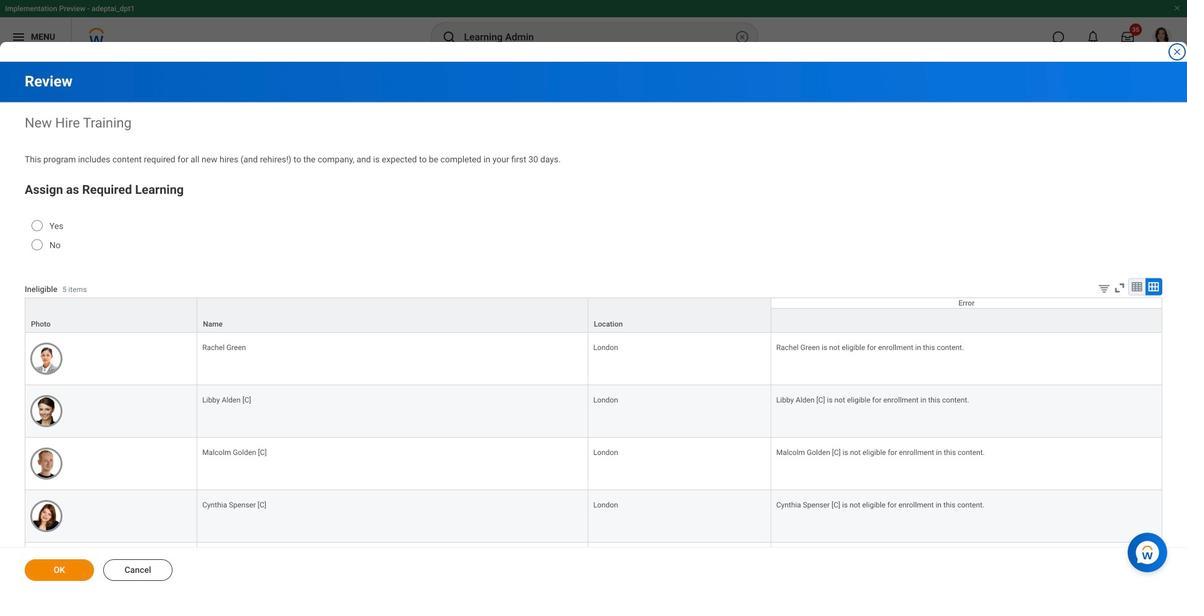 Task type: vqa. For each thing, say whether or not it's contained in the screenshot.
Employee's Photo (Rachel Green)
yes



Task type: describe. For each thing, give the bounding box(es) containing it.
rachel green element
[[202, 341, 246, 352]]

2 row from the top
[[25, 308, 1162, 333]]

malcolm golden [c] element
[[202, 446, 267, 457]]

3 cell from the left
[[588, 544, 771, 593]]

5 row from the top
[[25, 438, 1162, 491]]

employee's photo (malcolm golden [c]) image
[[30, 448, 62, 480]]

cynthia spenser [c] is not eligible for enrollment in this content. element
[[776, 499, 984, 510]]

employee's photo (libby alden [c]) image
[[30, 396, 62, 428]]

4 row from the top
[[25, 386, 1162, 438]]

london element for cynthia spenser [c] is not eligible for enrollment in this content. element
[[593, 499, 618, 510]]

malcolm golden [c] is not eligible for enrollment in this content. element
[[776, 446, 985, 457]]

notifications large image
[[1087, 31, 1099, 43]]

6 row from the top
[[25, 491, 1162, 544]]

rachel green is not eligible for enrollment in this content. element
[[776, 341, 964, 352]]

search image
[[442, 30, 457, 45]]

1 cell from the left
[[25, 544, 197, 593]]

cynthia spenser [c] element
[[202, 499, 266, 510]]



Task type: locate. For each thing, give the bounding box(es) containing it.
london element for libby alden [c] is not eligible for enrollment in this content. element
[[593, 394, 618, 405]]

london element for the rachel green is not eligible for enrollment in this content. element
[[593, 341, 618, 352]]

libby alden [c] is not eligible for enrollment in this content. element
[[776, 394, 969, 405]]

1 london element from the top
[[593, 341, 618, 352]]

inbox large image
[[1121, 31, 1134, 43]]

select to filter grid data image
[[1097, 282, 1111, 295]]

banner
[[0, 0, 1187, 57]]

london element for 'malcolm golden [c] is not eligible for enrollment in this content.' element at the bottom of the page
[[593, 446, 618, 457]]

main content
[[0, 62, 1187, 593]]

2 cell from the left
[[197, 544, 588, 593]]

close review image
[[1172, 47, 1182, 57]]

3 row from the top
[[25, 333, 1162, 386]]

libby alden [c] element
[[202, 394, 251, 405]]

7 row from the top
[[25, 544, 1162, 593]]

expand table image
[[1147, 281, 1160, 293]]

toolbar
[[1088, 279, 1162, 298]]

1 row from the top
[[25, 298, 1162, 333]]

table image
[[1131, 281, 1143, 293]]

4 london element from the top
[[593, 499, 618, 510]]

employee's photo (cynthia spenser [c]) image
[[30, 501, 62, 533]]

fullscreen image
[[1113, 282, 1126, 295]]

cell
[[25, 544, 197, 593], [197, 544, 588, 593], [588, 544, 771, 593], [771, 544, 1162, 593]]

2 london element from the top
[[593, 394, 618, 405]]

3 london element from the top
[[593, 446, 618, 457]]

workday assistant region
[[1128, 529, 1172, 573]]

profile logan mcneil element
[[1145, 23, 1180, 51]]

employee's photo (rachel green) image
[[30, 343, 62, 375]]

dialog
[[0, 0, 1187, 593]]

4 cell from the left
[[771, 544, 1162, 593]]

row
[[25, 298, 1162, 333], [25, 308, 1162, 333], [25, 333, 1162, 386], [25, 386, 1162, 438], [25, 438, 1162, 491], [25, 491, 1162, 544], [25, 544, 1162, 593]]

close environment banner image
[[1173, 4, 1181, 12]]

x circle image
[[735, 30, 750, 45]]

group
[[25, 180, 1162, 267]]

london element
[[593, 341, 618, 352], [593, 394, 618, 405], [593, 446, 618, 457], [593, 499, 618, 510]]



